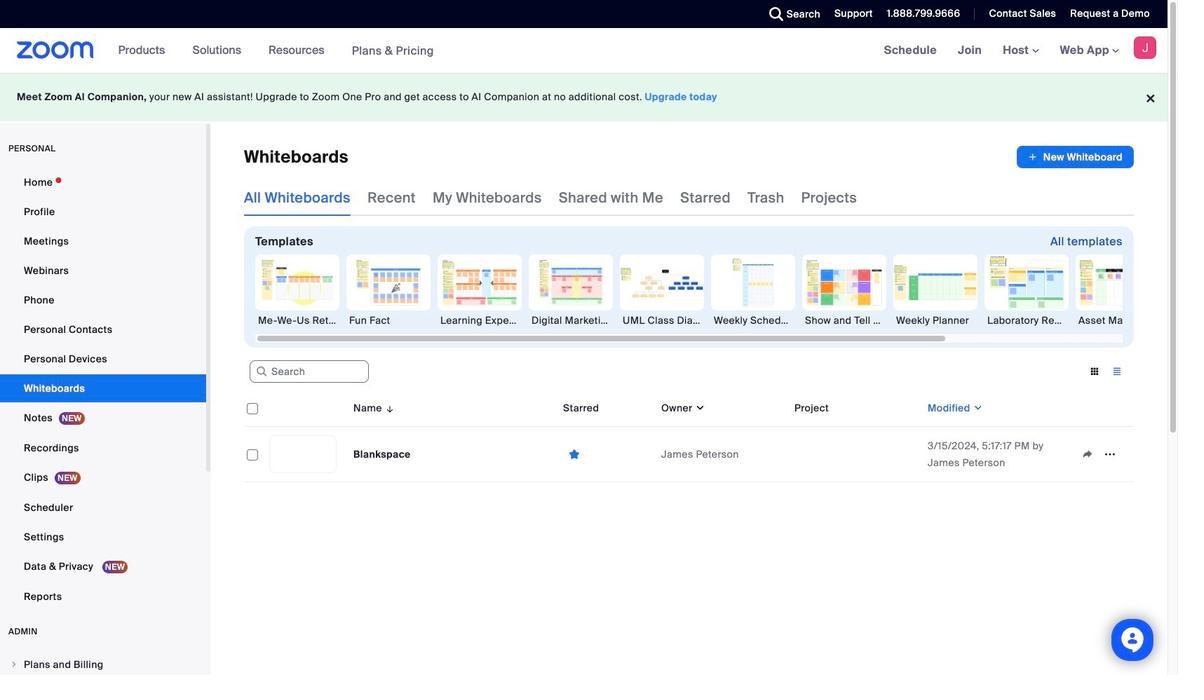 Task type: vqa. For each thing, say whether or not it's contained in the screenshot.
Personal Menu menu
yes



Task type: describe. For each thing, give the bounding box(es) containing it.
grid mode, not selected image
[[1084, 365, 1106, 378]]

meetings navigation
[[874, 28, 1168, 74]]

Search text field
[[250, 361, 369, 383]]

arrow down image
[[382, 400, 395, 417]]

digital marketing canvas element
[[529, 314, 613, 328]]

thumbnail of blankspace image
[[270, 436, 336, 473]]

profile picture image
[[1134, 36, 1157, 59]]

down image
[[693, 401, 706, 415]]

fun fact element
[[346, 314, 431, 328]]

0 vertical spatial application
[[1017, 146, 1134, 168]]

weekly planner element
[[894, 314, 978, 328]]

blankspace element
[[354, 448, 411, 461]]

me-we-us retrospective element
[[255, 314, 339, 328]]



Task type: locate. For each thing, give the bounding box(es) containing it.
menu item
[[0, 652, 206, 675]]

product information navigation
[[108, 28, 445, 74]]

banner
[[0, 28, 1168, 74]]

add image
[[1028, 150, 1038, 164]]

uml class diagram element
[[620, 314, 704, 328]]

personal menu menu
[[0, 168, 206, 612]]

click to unstar the whiteboard blankspace image
[[563, 448, 586, 461]]

asset management element
[[1076, 314, 1160, 328]]

1 vertical spatial application
[[244, 390, 1145, 493]]

tabs of all whiteboard page tab list
[[244, 180, 857, 216]]

right image
[[10, 661, 18, 669]]

list mode, selected image
[[1106, 365, 1129, 378]]

show and tell with a twist element
[[802, 314, 887, 328]]

cell
[[789, 427, 922, 483]]

weekly schedule element
[[711, 314, 795, 328]]

learning experience canvas element
[[438, 314, 522, 328]]

laboratory report element
[[985, 314, 1069, 328]]

zoom logo image
[[17, 41, 94, 59]]

cell inside application
[[789, 427, 922, 483]]

footer
[[0, 73, 1168, 121]]

application
[[1017, 146, 1134, 168], [244, 390, 1145, 493]]



